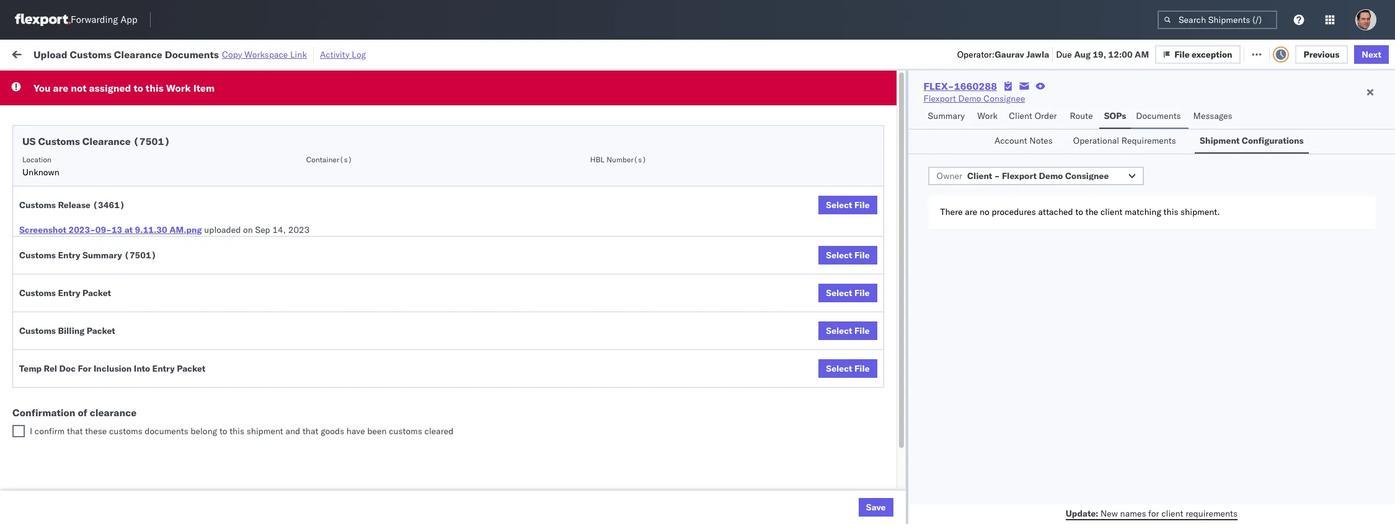 Task type: vqa. For each thing, say whether or not it's contained in the screenshot.
The Pm
yes



Task type: locate. For each thing, give the bounding box(es) containing it.
0 horizontal spatial work
[[136, 48, 157, 59]]

track
[[316, 48, 336, 59]]

jan for 23,
[[303, 422, 316, 433]]

mode button
[[462, 97, 550, 110]]

flexport up summary button
[[924, 93, 956, 104]]

appointment down clearance
[[102, 421, 153, 433]]

0 horizontal spatial on
[[243, 225, 253, 236]]

0 vertical spatial on
[[304, 48, 314, 59]]

documents
[[145, 426, 188, 437]]

clearance down workitem button on the top of page
[[82, 135, 131, 148]]

resize handle column header for mbl/mawb numbers
[[1218, 96, 1232, 525]]

(7501)
[[133, 135, 170, 148], [124, 250, 157, 261]]

hlxu8034992 down operational
[[1078, 149, 1138, 160]]

0 vertical spatial jan
[[303, 422, 316, 433]]

5 schedule from the top
[[29, 230, 65, 242]]

customs inside 'link'
[[59, 258, 94, 269]]

1 vertical spatial 2023
[[334, 422, 356, 433]]

jan for 24,
[[308, 477, 322, 488]]

1 vertical spatial client
[[1009, 110, 1033, 122]]

item
[[193, 82, 215, 94]]

summary inside button
[[928, 110, 965, 122]]

6 resize handle column header from the left
[[802, 96, 816, 525]]

1 vertical spatial 13,
[[326, 313, 340, 324]]

resize handle column header for deadline
[[393, 96, 408, 525]]

4 11:59 pm pdt, nov 4, 2022 from the top
[[245, 231, 359, 242]]

pickup up release
[[67, 176, 94, 187]]

documents button
[[1132, 105, 1189, 129]]

2 11:59 pm pdt, nov 4, 2022 from the top
[[245, 149, 359, 160]]

resize handle column header for mode
[[547, 96, 562, 525]]

flex-2130387 button
[[823, 419, 909, 436], [823, 419, 909, 436], [823, 446, 909, 464], [823, 446, 909, 464], [823, 501, 909, 518], [823, 501, 909, 518]]

appointment up 13
[[102, 203, 153, 214]]

2 vertical spatial entry
[[152, 363, 175, 375]]

schedule pickup from los angeles, ca for 4th schedule pickup from los angeles, ca 'link' from the bottom
[[29, 230, 181, 242]]

8 resize handle column header from the left
[[1025, 96, 1040, 525]]

778
[[229, 48, 245, 59]]

2 vertical spatial this
[[230, 426, 244, 437]]

packet up confirm pickup from los angeles, ca at bottom
[[87, 326, 115, 337]]

0 horizontal spatial numbers
[[981, 100, 1012, 109]]

that right and
[[303, 426, 319, 437]]

select file
[[826, 200, 870, 211], [826, 250, 870, 261], [826, 288, 870, 299], [826, 326, 870, 337], [826, 363, 870, 375]]

9 schedule from the top
[[29, 421, 65, 433]]

pm for 1st schedule pickup from los angeles, ca 'link' from the bottom
[[271, 477, 285, 488]]

4 schedule delivery appointment button from the top
[[29, 421, 153, 435]]

2130387 down 1662119 on the bottom right
[[869, 504, 907, 515]]

7 resize handle column header from the left
[[925, 96, 940, 525]]

from for 1st schedule pickup from los angeles, ca 'link' from the bottom
[[96, 476, 115, 487]]

dec
[[308, 286, 324, 297], [308, 313, 324, 324], [303, 340, 319, 351]]

: for snoozed
[[288, 77, 291, 86]]

appointment down workitem button on the top of page
[[102, 121, 153, 132]]

test123456 up there are no procedures attached to the client matching this shipment. on the top of the page
[[1046, 176, 1098, 188]]

from for 4th schedule pickup from los angeles, ca 'link' from the bottom
[[96, 230, 115, 242]]

: right not
[[90, 77, 92, 86]]

pm for 2nd schedule pickup from los angeles, ca 'link' from the top of the page
[[271, 176, 285, 188]]

summary
[[928, 110, 965, 122], [83, 250, 122, 261]]

1 horizontal spatial numbers
[[1091, 100, 1122, 109]]

0 horizontal spatial vandelay
[[568, 477, 604, 488]]

11:59 for 1st schedule pickup from los angeles, ca 'link' from the bottom
[[245, 477, 269, 488]]

schedule delivery appointment link down of
[[29, 421, 153, 433]]

work inside import work button
[[136, 48, 157, 59]]

schedule pickup from los angeles, ca button up (3461)
[[29, 175, 181, 189]]

select file for temp rel doc for inclusion into entry packet
[[826, 363, 870, 375]]

flex-2130387 down the 'flex-1893174'
[[842, 422, 907, 433]]

0 horizontal spatial consignee
[[669, 100, 704, 109]]

shipment
[[247, 426, 283, 437]]

from for 2nd schedule pickup from los angeles, ca 'link' from the top of the page
[[96, 176, 115, 187]]

consignee
[[984, 93, 1026, 104], [669, 100, 704, 109], [1066, 171, 1109, 182]]

customs billing packet
[[19, 326, 115, 337]]

client inside client order button
[[1009, 110, 1033, 122]]

schedule pickup from los angeles, ca link down these
[[29, 475, 181, 488]]

summary down 09- on the top left of the page
[[83, 250, 122, 261]]

from down us customs clearance (7501)
[[96, 149, 115, 160]]

1 horizontal spatial client
[[1162, 508, 1184, 519]]

2022 for 4th schedule pickup from los angeles, ca 'link' from the top of the page
[[342, 286, 364, 297]]

gaurav jawla up the configurations
[[1239, 122, 1290, 133]]

2023
[[288, 225, 310, 236], [334, 422, 356, 433], [340, 477, 361, 488]]

ca
[[169, 149, 181, 160], [169, 176, 181, 187], [169, 230, 181, 242], [169, 285, 181, 296], [164, 340, 176, 351], [169, 394, 181, 405], [169, 476, 181, 487]]

schedule delivery appointment up us customs clearance (7501)
[[29, 121, 153, 132]]

ocean fcl
[[468, 122, 512, 133], [468, 176, 512, 188], [468, 231, 512, 242], [468, 286, 512, 297], [468, 313, 512, 324], [468, 340, 512, 351], [468, 477, 512, 488]]

entry
[[58, 250, 80, 261], [58, 288, 80, 299], [152, 363, 175, 375]]

hlxu8034992 up the
[[1078, 176, 1138, 187]]

pst, for 4th schedule pickup from los angeles, ca 'link' from the top of the page
[[287, 286, 306, 297]]

los for fifth schedule pickup from los angeles, ca 'link' from the top
[[117, 394, 131, 405]]

los
[[117, 149, 131, 160], [117, 176, 131, 187], [117, 230, 131, 242], [117, 285, 131, 296], [112, 340, 126, 351], [117, 394, 131, 405], [117, 476, 131, 487]]

pst,
[[287, 286, 306, 297], [287, 313, 306, 324], [282, 340, 300, 351], [282, 422, 300, 433], [287, 477, 306, 488]]

angeles, inside button
[[128, 340, 162, 351]]

gaurav up shipment configurations
[[1239, 122, 1267, 133]]

ca for 1st schedule pickup from los angeles, ca 'link' from the bottom
[[169, 476, 181, 487]]

packet down upload customs clearance documents button
[[83, 288, 111, 299]]

hlxu6269489, down the notes
[[1012, 149, 1075, 160]]

from for fifth schedule pickup from los angeles, ca 'link' from the top
[[96, 394, 115, 405]]

schedule delivery appointment
[[29, 121, 153, 132], [29, 203, 153, 214], [29, 312, 153, 323], [29, 421, 153, 433]]

upload inside 'link'
[[29, 258, 57, 269]]

0 vertical spatial 13,
[[326, 286, 340, 297]]

import work button
[[100, 40, 162, 68]]

2023 left been
[[334, 422, 356, 433]]

0 horizontal spatial summary
[[83, 250, 122, 261]]

2 ocean fcl from the top
[[468, 176, 512, 188]]

to left the
[[1076, 207, 1084, 218]]

1 vandelay from the left
[[568, 477, 604, 488]]

file
[[1183, 48, 1199, 59], [1175, 49, 1190, 60], [855, 200, 870, 211], [855, 250, 870, 261], [855, 288, 870, 299], [855, 326, 870, 337], [855, 363, 870, 375]]

flex-2130387 up flex-1662119
[[842, 449, 907, 461]]

schedule delivery appointment button for 8:30 pm pst, jan 23, 2023
[[29, 421, 153, 435]]

customs up the customs entry packet
[[59, 258, 94, 269]]

3 select from the top
[[826, 288, 853, 299]]

jan
[[303, 422, 316, 433], [308, 477, 322, 488]]

snooze
[[414, 100, 439, 109]]

status : ready for work, blocked, in progress
[[68, 77, 225, 86]]

0 vertical spatial upload
[[33, 48, 67, 60]]

2 horizontal spatial work
[[978, 110, 998, 122]]

schedule delivery appointment button up billing
[[29, 312, 153, 325]]

schedule pickup from los angeles, ca button down us customs clearance (7501)
[[29, 148, 181, 162]]

0 vertical spatial 23,
[[321, 340, 334, 351]]

3 hlxu6269489, from the top
[[1012, 176, 1075, 187]]

0 vertical spatial documents
[[165, 48, 219, 60]]

1 hlxu8034992 from the top
[[1078, 122, 1138, 133]]

new
[[1101, 508, 1118, 519]]

2 schedule from the top
[[29, 149, 65, 160]]

2 select file from the top
[[826, 250, 870, 261]]

requirements
[[1186, 508, 1238, 519]]

0 vertical spatial packet
[[83, 288, 111, 299]]

3 nov from the top
[[309, 176, 325, 188]]

matching
[[1125, 207, 1162, 218]]

pm for 11:59 pm pst, dec 13, 2022 schedule delivery appointment link
[[271, 313, 285, 324]]

13, for schedule delivery appointment
[[326, 313, 340, 324]]

i confirm that these customs documents belong to this shipment and that goods have been customs cleared
[[30, 426, 454, 437]]

0 horizontal spatial client
[[568, 100, 588, 109]]

None checkbox
[[12, 426, 25, 438]]

3 appointment from the top
[[102, 312, 153, 323]]

2 test123456 from the top
[[1046, 149, 1098, 160]]

container numbers
[[946, 100, 1012, 109]]

confirm for confirm pickup from los angeles, ca
[[29, 340, 60, 351]]

4 4, from the top
[[327, 231, 335, 242]]

5 fcl from the top
[[496, 313, 512, 324]]

documents up requirements
[[1137, 110, 1181, 122]]

1846748
[[869, 122, 907, 133], [869, 149, 907, 160], [869, 176, 907, 188], [869, 204, 907, 215], [869, 231, 907, 242], [869, 258, 907, 270]]

2 schedule delivery appointment link from the top
[[29, 203, 153, 215]]

1 vertical spatial demo
[[1039, 171, 1063, 182]]

ca inside button
[[164, 340, 176, 351]]

1889466 for confirm pickup from los angeles, ca
[[869, 340, 907, 351]]

1 vertical spatial are
[[965, 207, 978, 218]]

2 vertical spatial 2130387
[[869, 504, 907, 515]]

los inside button
[[112, 340, 126, 351]]

2 vertical spatial work
[[978, 110, 998, 122]]

-
[[995, 171, 1000, 182]]

7 schedule from the top
[[29, 312, 65, 323]]

1 11:59 from the top
[[245, 122, 269, 133]]

4 select file button from the top
[[819, 322, 877, 341]]

schedule pickup from los angeles, ca button down upload customs clearance documents button
[[29, 284, 181, 298]]

(7501) down workitem button on the top of page
[[133, 135, 170, 148]]

5 select from the top
[[826, 363, 853, 375]]

11:59 pm pst, dec 13, 2022 for schedule delivery appointment
[[245, 313, 364, 324]]

clearance down 13
[[96, 258, 136, 269]]

consignee inside flexport demo consignee link
[[984, 93, 1026, 104]]

pickup for 4th schedule pickup from los angeles, ca 'link' from the bottom
[[67, 230, 94, 242]]

operational requirements
[[1074, 135, 1176, 146]]

1 test123456 from the top
[[1046, 122, 1098, 133]]

0 vertical spatial confirm
[[29, 340, 60, 351]]

for right names
[[1149, 508, 1160, 519]]

0 vertical spatial (7501)
[[133, 135, 170, 148]]

1 vertical spatial client
[[1162, 508, 1184, 519]]

work down 'container numbers' button
[[978, 110, 998, 122]]

clearance inside 'link'
[[96, 258, 136, 269]]

angeles, for 'confirm pickup from los angeles, ca' link
[[128, 340, 162, 351]]

work
[[136, 48, 157, 59], [166, 82, 191, 94], [978, 110, 998, 122]]

test123456 down operational
[[1046, 149, 1098, 160]]

2023 right 14, in the top of the page
[[288, 225, 310, 236]]

select for temp rel doc for inclusion into entry packet
[[826, 363, 853, 375]]

8 schedule from the top
[[29, 394, 65, 405]]

3 1889466 from the top
[[869, 340, 907, 351]]

fcl for 11:59 pm pdt, nov 4, 2022's schedule delivery appointment link
[[496, 122, 512, 133]]

1 hlxu6269489, from the top
[[1012, 122, 1075, 133]]

7 11:59 from the top
[[245, 477, 269, 488]]

1 ocean fcl from the top
[[468, 122, 512, 133]]

1 vertical spatial summary
[[83, 250, 122, 261]]

2022 for 11:59 pm pdt, nov 4, 2022's schedule delivery appointment link
[[337, 122, 359, 133]]

confirmation of clearance
[[12, 407, 137, 419]]

0 vertical spatial to
[[134, 82, 143, 94]]

pickup for 4th schedule pickup from los angeles, ca 'link' from the top of the page
[[67, 285, 94, 296]]

1 vertical spatial confirm
[[29, 367, 60, 378]]

1893174
[[869, 395, 907, 406]]

nov
[[309, 122, 325, 133], [309, 149, 325, 160], [309, 176, 325, 188], [309, 231, 325, 242]]

flex-2130387 down flex-1662119
[[842, 504, 907, 515]]

4 resize handle column header from the left
[[547, 96, 562, 525]]

ocean fcl for 4th schedule pickup from los angeles, ca 'link' from the bottom
[[468, 231, 512, 242]]

11:59
[[245, 122, 269, 133], [245, 149, 269, 160], [245, 176, 269, 188], [245, 231, 269, 242], [245, 286, 269, 297], [245, 313, 269, 324], [245, 477, 269, 488]]

billing
[[58, 326, 85, 337]]

2022 for 11:59 pm pst, dec 13, 2022 schedule delivery appointment link
[[342, 313, 364, 324]]

schedule pickup from los angeles, ca button down these
[[29, 475, 181, 489]]

schedule pickup from los angeles, ca for fifth schedule pickup from los angeles, ca 'link' from the top
[[29, 394, 181, 405]]

1 13, from the top
[[326, 286, 340, 297]]

2 vertical spatial packet
[[177, 363, 205, 375]]

3 4, from the top
[[327, 176, 335, 188]]

0 vertical spatial flexport
[[924, 93, 956, 104]]

2 horizontal spatial to
[[1076, 207, 1084, 218]]

1889466 for schedule delivery appointment
[[869, 313, 907, 324]]

log
[[352, 49, 366, 60]]

hlxu6269489,
[[1012, 122, 1075, 133], [1012, 149, 1075, 160], [1012, 176, 1075, 187], [1012, 203, 1075, 215]]

client for client order
[[1009, 110, 1033, 122]]

1 horizontal spatial summary
[[928, 110, 965, 122]]

packet for customs entry packet
[[83, 288, 111, 299]]

1 schedule pickup from los angeles, ca from the top
[[29, 149, 181, 160]]

my work
[[12, 45, 68, 62]]

2 13, from the top
[[326, 313, 340, 324]]

forwarding app
[[71, 14, 137, 26]]

0 vertical spatial this
[[146, 82, 164, 94]]

2 select file button from the top
[[819, 246, 877, 265]]

file for customs release (3461)
[[855, 200, 870, 211]]

0 horizontal spatial demo
[[959, 93, 982, 104]]

1 vertical spatial jan
[[308, 477, 322, 488]]

hlxu6269489, down owner client - flexport demo consignee in the right top of the page
[[1012, 203, 1075, 215]]

5 1846748 from the top
[[869, 231, 907, 242]]

11:59 pm pdt, nov 4, 2022 for 4th schedule pickup from los angeles, ca 'link' from the bottom
[[245, 231, 359, 242]]

2023 for 23,
[[334, 422, 356, 433]]

schedule for 2nd schedule pickup from los angeles, ca 'link' from the top of the page
[[29, 176, 65, 187]]

angeles, for fifth schedule pickup from los angeles, ca 'link' from the top
[[133, 394, 167, 405]]

packet right into
[[177, 363, 205, 375]]

angeles, up "9.11.30"
[[133, 176, 167, 187]]

1 vertical spatial entry
[[58, 288, 80, 299]]

from up (3461)
[[96, 176, 115, 187]]

2 horizontal spatial client
[[1009, 110, 1033, 122]]

1 horizontal spatial client
[[968, 171, 993, 182]]

clearance for us customs clearance (7501)
[[82, 135, 131, 148]]

schedule pickup from los angeles, ca down us customs clearance (7501)
[[29, 149, 181, 160]]

demo down 1660288
[[959, 93, 982, 104]]

5 select file button from the top
[[819, 360, 877, 378]]

4 select from the top
[[826, 326, 853, 337]]

jan left 24, on the left
[[308, 477, 322, 488]]

schedule pickup from los angeles, ca link down us customs clearance (7501)
[[29, 148, 181, 160]]

customs down clearance
[[109, 426, 142, 437]]

schedule pickup from los angeles, ca button down temp rel doc for inclusion into entry packet
[[29, 394, 181, 407]]

jawla down the configurations
[[1269, 149, 1290, 160]]

0 vertical spatial 2130387
[[869, 422, 907, 433]]

customs
[[70, 48, 112, 60], [38, 135, 80, 148], [19, 200, 56, 211], [19, 250, 56, 261], [59, 258, 94, 269], [19, 288, 56, 299], [19, 326, 56, 337]]

ca for 4th schedule pickup from los angeles, ca 'link' from the top of the page
[[169, 285, 181, 296]]

screenshot 2023-09-13 at 9.11.30 am.png link
[[19, 224, 202, 236]]

customs right been
[[389, 426, 422, 437]]

snoozed : no
[[259, 77, 304, 86]]

client name button
[[562, 97, 650, 110]]

summary down container
[[928, 110, 965, 122]]

0 vertical spatial for
[[119, 77, 129, 86]]

ready
[[95, 77, 117, 86]]

confirm inside 'confirm pickup from los angeles, ca' link
[[29, 340, 60, 351]]

client inside client name button
[[568, 100, 588, 109]]

entry right into
[[152, 363, 175, 375]]

documents for upload customs clearance documents copy workspace link
[[165, 48, 219, 60]]

0 vertical spatial work
[[136, 48, 157, 59]]

4 fcl from the top
[[496, 286, 512, 297]]

ca for 2nd schedule pickup from los angeles, ca 'link' from the top of the page
[[169, 176, 181, 187]]

4,
[[327, 122, 335, 133], [327, 149, 335, 160], [327, 176, 335, 188], [327, 231, 335, 242]]

schedule pickup from los angeles, ca up (3461)
[[29, 176, 181, 187]]

0 vertical spatial flex-2130387
[[842, 422, 907, 433]]

1 schedule delivery appointment from the top
[[29, 121, 153, 132]]

2 vertical spatial documents
[[138, 258, 183, 269]]

6 fcl from the top
[[496, 340, 512, 351]]

test123456 right procedures
[[1046, 204, 1098, 215]]

5 select file from the top
[[826, 363, 870, 375]]

file exception
[[1183, 48, 1241, 59], [1175, 49, 1233, 60]]

client left requirements
[[1162, 508, 1184, 519]]

1 horizontal spatial to
[[220, 426, 227, 437]]

gaurav down shipment configurations
[[1239, 149, 1267, 160]]

schedule delivery appointment link
[[29, 121, 153, 133], [29, 203, 153, 215], [29, 312, 153, 324], [29, 421, 153, 433]]

gaurav up 1660288
[[995, 49, 1025, 60]]

client left name
[[568, 100, 588, 109]]

0 horizontal spatial that
[[67, 426, 83, 437]]

customs up status
[[70, 48, 112, 60]]

1889466 for schedule pickup from los angeles, ca
[[869, 286, 907, 297]]

risk
[[257, 48, 272, 59]]

schedule delivery appointment link for 8:30 pm pst, jan 23, 2023
[[29, 421, 153, 433]]

confirm inside confirm delivery link
[[29, 367, 60, 378]]

from down upload customs clearance documents button
[[96, 285, 115, 296]]

filtered
[[12, 76, 43, 87]]

schedule delivery appointment up 2023- on the top left
[[29, 203, 153, 214]]

schedule delivery appointment link up billing
[[29, 312, 153, 324]]

1 horizontal spatial :
[[288, 77, 291, 86]]

1 vertical spatial 2130387
[[869, 449, 907, 461]]

shipment configurations
[[1200, 135, 1304, 146]]

(7501) down "9.11.30"
[[124, 250, 157, 261]]

2 11:59 pm pst, dec 13, 2022 from the top
[[245, 313, 364, 324]]

schedule pickup from los angeles, ca for 2nd schedule pickup from los angeles, ca 'link' from the top of the page
[[29, 176, 181, 187]]

1 vertical spatial 11:59 pm pst, dec 13, 2022
[[245, 313, 364, 324]]

hlxu6269489, up attached
[[1012, 176, 1075, 187]]

this left "8:30"
[[230, 426, 244, 437]]

customs
[[109, 426, 142, 437], [389, 426, 422, 437]]

this right matching
[[1164, 207, 1179, 218]]

2130387 down 1893174
[[869, 422, 907, 433]]

ceau7522281, hlxu6269489, hlxu8034992 up attached
[[946, 176, 1138, 187]]

3 schedule from the top
[[29, 176, 65, 187]]

that down the confirmation of clearance at the left bottom of page
[[67, 426, 83, 437]]

schedule pickup from los angeles, ca button up customs entry summary (7501) on the left of the page
[[29, 230, 181, 243]]

1 vertical spatial dec
[[308, 313, 324, 324]]

4 flex-1846748 from the top
[[842, 204, 907, 215]]

1 vertical spatial on
[[243, 225, 253, 236]]

client order button
[[1004, 105, 1065, 129]]

client left "-"
[[968, 171, 993, 182]]

3 hlxu8034992 from the top
[[1078, 176, 1138, 187]]

0 vertical spatial gaurav
[[995, 49, 1025, 60]]

0 horizontal spatial customs
[[109, 426, 142, 437]]

1 select from the top
[[826, 200, 853, 211]]

4 schedule pickup from los angeles, ca from the top
[[29, 285, 181, 296]]

2 vertical spatial flex-2130387
[[842, 504, 907, 515]]

ocean fcl for 2nd schedule pickup from los angeles, ca 'link' from the top of the page
[[468, 176, 512, 188]]

1 horizontal spatial for
[[1149, 508, 1160, 519]]

4 ocean fcl from the top
[[468, 286, 512, 297]]

schedule delivery appointment button up 2023- on the top left
[[29, 203, 153, 216]]

1 vertical spatial for
[[1149, 508, 1160, 519]]

are left no at the right
[[965, 207, 978, 218]]

are for there
[[965, 207, 978, 218]]

documents inside 'link'
[[138, 258, 183, 269]]

1 vertical spatial upload
[[29, 258, 57, 269]]

0 vertical spatial entry
[[58, 250, 80, 261]]

0 vertical spatial demo
[[959, 93, 982, 104]]

delivery inside button
[[62, 367, 94, 378]]

2 pdt, from the top
[[287, 149, 307, 160]]

id
[[838, 100, 846, 109]]

at
[[247, 48, 255, 59], [125, 225, 133, 236]]

ceau7522281, up "-"
[[946, 149, 1010, 160]]

1 vertical spatial gaurav
[[1239, 122, 1267, 133]]

3 11:59 from the top
[[245, 176, 269, 188]]

0 vertical spatial gaurav jawla
[[1239, 122, 1290, 133]]

upload up 'by:'
[[33, 48, 67, 60]]

there
[[941, 207, 963, 218]]

pickup down customs entry summary (7501) on the left of the page
[[67, 285, 94, 296]]

resize handle column header
[[222, 96, 237, 525], [393, 96, 408, 525], [447, 96, 462, 525], [547, 96, 562, 525], [647, 96, 662, 525], [802, 96, 816, 525], [925, 96, 940, 525], [1025, 96, 1040, 525], [1218, 96, 1232, 525], [1318, 96, 1333, 525], [1364, 96, 1379, 525]]

2130387
[[869, 422, 907, 433], [869, 449, 907, 461], [869, 504, 907, 515]]

1 flex-1846748 from the top
[[842, 122, 907, 133]]

pickup inside button
[[62, 340, 89, 351]]

0 vertical spatial 11:59 pm pst, dec 13, 2022
[[245, 286, 364, 297]]

from for 'confirm pickup from los angeles, ca' link
[[91, 340, 110, 351]]

1 vertical spatial flexport
[[1002, 171, 1037, 182]]

that
[[67, 426, 83, 437], [303, 426, 319, 437]]

4 schedule from the top
[[29, 203, 65, 214]]

upload customs clearance documents link
[[29, 257, 183, 270]]

angeles, down into
[[133, 394, 167, 405]]

1 horizontal spatial are
[[965, 207, 978, 218]]

schedule for 11:59 pm pdt, nov 4, 2022's schedule delivery appointment link
[[29, 121, 65, 132]]

test123456 down route
[[1046, 122, 1098, 133]]

(7501) for us customs clearance (7501)
[[133, 135, 170, 148]]

0 vertical spatial are
[[53, 82, 68, 94]]

1 appointment from the top
[[102, 121, 153, 132]]

delivery for 11:59 pm pst, dec 13, 2022
[[67, 312, 99, 323]]

3 schedule delivery appointment from the top
[[29, 312, 153, 323]]

1 vertical spatial gaurav jawla
[[1239, 149, 1290, 160]]

on left sep
[[243, 225, 253, 236]]

2 4, from the top
[[327, 149, 335, 160]]

1 flex-2130387 from the top
[[842, 422, 907, 433]]

uploaded
[[204, 225, 241, 236]]

1 horizontal spatial consignee
[[984, 93, 1026, 104]]

route
[[1070, 110, 1093, 122]]

container(s)
[[306, 155, 352, 164]]

documents up in
[[165, 48, 219, 60]]

2 confirm from the top
[[29, 367, 60, 378]]

procedures
[[992, 207, 1036, 218]]

for
[[78, 363, 91, 375]]

5 resize handle column header from the left
[[647, 96, 662, 525]]

activity
[[320, 49, 350, 60]]

1 horizontal spatial at
[[247, 48, 255, 59]]

for for client
[[1149, 508, 1160, 519]]

angeles, for 1st schedule pickup from los angeles, ca 'link'
[[133, 149, 167, 160]]

customs entry packet
[[19, 288, 111, 299]]

2 vertical spatial jawla
[[1269, 149, 1290, 160]]

this
[[146, 82, 164, 94], [1164, 207, 1179, 218], [230, 426, 244, 437]]

2 flex-1889466 from the top
[[842, 313, 907, 324]]

west
[[707, 477, 726, 488]]

ocean fcl for 'confirm pickup from los angeles, ca' link
[[468, 340, 512, 351]]

2 select from the top
[[826, 250, 853, 261]]

2022 for 4th schedule pickup from los angeles, ca 'link' from the bottom
[[337, 231, 359, 242]]

select file button for customs release (3461)
[[819, 196, 877, 215]]

2022
[[337, 122, 359, 133], [337, 149, 359, 160], [337, 176, 359, 188], [337, 231, 359, 242], [342, 286, 364, 297], [342, 313, 364, 324], [337, 340, 358, 351]]

1 vertical spatial 23,
[[319, 422, 332, 433]]

ceau7522281, hlxu6269489, hlxu8034992 up the notes
[[946, 122, 1138, 133]]

2 vandelay from the left
[[669, 477, 704, 488]]

2023-
[[69, 225, 95, 236]]

11:59 pm pst, dec 13, 2022
[[245, 286, 364, 297], [245, 313, 364, 324]]

13, for schedule pickup from los angeles, ca
[[326, 286, 340, 297]]

0 horizontal spatial are
[[53, 82, 68, 94]]

entry for summary
[[58, 250, 80, 261]]

select file button for customs entry summary (7501)
[[819, 246, 877, 265]]

2 vertical spatial clearance
[[96, 258, 136, 269]]

3 flex-1889466 from the top
[[842, 340, 907, 351]]

ceau7522281, hlxu6269489, hlxu8034992 down owner client - flexport demo consignee in the right top of the page
[[946, 203, 1138, 215]]

1 vertical spatial packet
[[87, 326, 115, 337]]

1 vertical spatial flex-2130387
[[842, 449, 907, 461]]

flex-1893174
[[842, 395, 907, 406]]

action
[[1352, 48, 1380, 59]]

1 vertical spatial to
[[1076, 207, 1084, 218]]

(7501) for customs entry summary (7501)
[[124, 250, 157, 261]]

entry up customs billing packet
[[58, 288, 80, 299]]

0 vertical spatial client
[[568, 100, 588, 109]]

select for customs entry summary (7501)
[[826, 250, 853, 261]]

hlxu6269489, up the notes
[[1012, 122, 1075, 133]]

2 vertical spatial client
[[968, 171, 993, 182]]

los for 'confirm pickup from los angeles, ca' link
[[112, 340, 126, 351]]

us customs clearance (7501)
[[22, 135, 170, 148]]

schedule pickup from los angeles, ca link up (3461)
[[29, 175, 181, 188]]

1 11:59 pm pdt, nov 4, 2022 from the top
[[245, 122, 359, 133]]

2023 right 24, on the left
[[340, 477, 361, 488]]

2 fcl from the top
[[496, 176, 512, 188]]

: left "no"
[[288, 77, 291, 86]]

client right the
[[1101, 207, 1123, 218]]

4 schedule pickup from los angeles, ca link from the top
[[29, 284, 181, 297]]

schedule pickup from los angeles, ca link up customs entry summary (7501) on the left of the page
[[29, 230, 181, 242]]

schedule for fifth schedule pickup from los angeles, ca 'link' from the top
[[29, 394, 65, 405]]

release
[[58, 200, 91, 211]]

schedule for 1st schedule pickup from los angeles, ca 'link' from the bottom
[[29, 476, 65, 487]]

pm for 'confirm pickup from los angeles, ca' link
[[266, 340, 279, 351]]

11:59 pm pdt, nov 4, 2022
[[245, 122, 359, 133], [245, 149, 359, 160], [245, 176, 359, 188], [245, 231, 359, 242]]

11:59 for 4th schedule pickup from los angeles, ca 'link' from the bottom
[[245, 231, 269, 242]]

3 schedule delivery appointment link from the top
[[29, 312, 153, 324]]

2 vertical spatial dec
[[303, 340, 319, 351]]

4 select file from the top
[[826, 326, 870, 337]]

1 horizontal spatial on
[[304, 48, 314, 59]]

1 horizontal spatial that
[[303, 426, 319, 437]]

vandelay for vandelay
[[568, 477, 604, 488]]

11 resize handle column header from the left
[[1364, 96, 1379, 525]]

1 vertical spatial (7501)
[[124, 250, 157, 261]]

work right import
[[136, 48, 157, 59]]

are left not
[[53, 82, 68, 94]]

documents down screenshot 2023-09-13 at 9.11.30 am.png uploaded on sep 14, 2023
[[138, 258, 183, 269]]

pickup down billing
[[62, 340, 89, 351]]

1 vertical spatial jawla
[[1269, 122, 1290, 133]]

from inside button
[[91, 340, 110, 351]]

13
[[112, 225, 122, 236]]

select file for customs billing packet
[[826, 326, 870, 337]]

for
[[119, 77, 129, 86], [1149, 508, 1160, 519]]

0 vertical spatial summary
[[928, 110, 965, 122]]

1 confirm from the top
[[29, 340, 60, 351]]

5 ocean fcl from the top
[[468, 313, 512, 324]]

for left work, in the left top of the page
[[119, 77, 129, 86]]

jawla
[[1027, 49, 1050, 60], [1269, 122, 1290, 133], [1269, 149, 1290, 160]]

schedule pickup from los angeles, ca down these
[[29, 476, 181, 487]]

schedule delivery appointment for 11:59 pm pst, dec 13, 2022
[[29, 312, 153, 323]]

schedule delivery appointment button for 11:59 pm pst, dec 13, 2022
[[29, 312, 153, 325]]

2 vertical spatial to
[[220, 426, 227, 437]]

4 11:59 from the top
[[245, 231, 269, 242]]

1 nov from the top
[[309, 122, 325, 133]]

1 vertical spatial at
[[125, 225, 133, 236]]

13,
[[326, 286, 340, 297], [326, 313, 340, 324]]

am.png
[[169, 225, 202, 236]]

1 horizontal spatial customs
[[389, 426, 422, 437]]



Task type: describe. For each thing, give the bounding box(es) containing it.
0 horizontal spatial to
[[134, 82, 143, 94]]

work,
[[131, 77, 151, 86]]

location unknown
[[22, 155, 59, 178]]

4 hlxu8034992 from the top
[[1078, 203, 1138, 215]]

0 vertical spatial at
[[247, 48, 255, 59]]

confirm pickup from los angeles, ca link
[[29, 339, 176, 351]]

have
[[347, 426, 365, 437]]

upload customs clearance documents button
[[29, 257, 183, 271]]

dec for confirm pickup from los angeles, ca
[[303, 340, 319, 351]]

4 1846748 from the top
[[869, 204, 907, 215]]

2 gaurav jawla from the top
[[1239, 149, 1290, 160]]

Search Work text field
[[978, 44, 1113, 63]]

pickup for 1st schedule pickup from los angeles, ca 'link'
[[67, 149, 94, 160]]

schedule for 4th schedule pickup from los angeles, ca 'link' from the bottom
[[29, 230, 65, 242]]

workspace
[[245, 49, 288, 60]]

number(s)
[[607, 155, 647, 164]]

3 pdt, from the top
[[287, 176, 307, 188]]

schedule for 1st schedule pickup from los angeles, ca 'link'
[[29, 149, 65, 160]]

work button
[[973, 105, 1004, 129]]

9.11.30
[[135, 225, 167, 236]]

sep
[[255, 225, 270, 236]]

1 ceau7522281, from the top
[[946, 122, 1010, 133]]

update: new names for client requirements
[[1066, 508, 1238, 519]]

1 pdt, from the top
[[287, 122, 307, 133]]

pst, for 1st schedule pickup from los angeles, ca 'link' from the bottom
[[287, 477, 306, 488]]

activity log button
[[320, 47, 366, 61]]

0 vertical spatial jawla
[[1027, 49, 1050, 60]]

1 horizontal spatial this
[[230, 426, 244, 437]]

select for customs release (3461)
[[826, 200, 853, 211]]

aug
[[1075, 49, 1091, 60]]

from for 1st schedule pickup from los angeles, ca 'link'
[[96, 149, 115, 160]]

owner client - flexport demo consignee
[[937, 171, 1109, 182]]

customs down screenshot
[[19, 250, 56, 261]]

file for temp rel doc for inclusion into entry packet
[[855, 363, 870, 375]]

2 hlxu6269489, from the top
[[1012, 149, 1075, 160]]

configurations
[[1242, 135, 1304, 146]]

customs up customs billing packet
[[19, 288, 56, 299]]

pickup for 1st schedule pickup from los angeles, ca 'link' from the bottom
[[67, 476, 94, 487]]

ca for 'confirm pickup from los angeles, ca' link
[[164, 340, 176, 351]]

2022 for 2nd schedule pickup from los angeles, ca 'link' from the top of the page
[[337, 176, 359, 188]]

11:59 pm pst, jan 24, 2023
[[245, 477, 361, 488]]

778 at risk
[[229, 48, 272, 59]]

ca for fifth schedule pickup from los angeles, ca 'link' from the top
[[169, 394, 181, 405]]

Search Shipments (/) text field
[[1158, 11, 1278, 29]]

filtered by:
[[12, 76, 57, 87]]

confirm pickup from los angeles, ca button
[[29, 339, 176, 353]]

2022 for 'confirm pickup from los angeles, ca' link
[[337, 340, 358, 351]]

1660288
[[954, 80, 998, 92]]

3 resize handle column header from the left
[[447, 96, 462, 525]]

batch action button
[[1306, 44, 1388, 63]]

1 that from the left
[[67, 426, 83, 437]]

2 11:59 from the top
[[245, 149, 269, 160]]

2 schedule pickup from los angeles, ca link from the top
[[29, 175, 181, 188]]

pst, for 'confirm pickup from los angeles, ca' link
[[282, 340, 300, 351]]

schedule pickup from los angeles, ca for 4th schedule pickup from los angeles, ca 'link' from the top of the page
[[29, 285, 181, 296]]

resize handle column header for consignee
[[802, 96, 816, 525]]

of
[[78, 407, 87, 419]]

los for 4th schedule pickup from los angeles, ca 'link' from the bottom
[[117, 230, 131, 242]]

los for 4th schedule pickup from los angeles, ca 'link' from the top of the page
[[117, 285, 131, 296]]

mode
[[468, 100, 487, 109]]

2023 for 24,
[[340, 477, 361, 488]]

numbers for mbl/mawb numbers
[[1091, 100, 1122, 109]]

numbers for container numbers
[[981, 100, 1012, 109]]

1 schedule pickup from los angeles, ca button from the top
[[29, 148, 181, 162]]

attached
[[1039, 207, 1074, 218]]

3 test123456 from the top
[[1046, 176, 1098, 188]]

location
[[22, 155, 51, 164]]

flex-1662119
[[842, 477, 907, 488]]

3 schedule pickup from los angeles, ca link from the top
[[29, 230, 181, 242]]

1 schedule pickup from los angeles, ca link from the top
[[29, 148, 181, 160]]

account
[[995, 135, 1028, 146]]

ocean fcl for 4th schedule pickup from los angeles, ca 'link' from the top of the page
[[468, 286, 512, 297]]

app
[[120, 14, 137, 26]]

there are no procedures attached to the client matching this shipment.
[[941, 207, 1220, 218]]

notes
[[1030, 135, 1053, 146]]

nov for 11:59 pm pdt, nov 4, 2022's schedule delivery appointment link
[[309, 122, 325, 133]]

pm for 4th schedule pickup from los angeles, ca 'link' from the top of the page
[[271, 286, 285, 297]]

2 schedule pickup from los angeles, ca button from the top
[[29, 175, 181, 189]]

187 on track
[[286, 48, 336, 59]]

the
[[1086, 207, 1099, 218]]

summary button
[[923, 105, 973, 129]]

hbl number(s)
[[590, 155, 647, 164]]

hbl
[[590, 155, 605, 164]]

2 2130387 from the top
[[869, 449, 907, 461]]

entry for packet
[[58, 288, 80, 299]]

6 schedule pickup from los angeles, ca button from the top
[[29, 475, 181, 489]]

3 ceau7522281, from the top
[[946, 176, 1010, 187]]

2 1846748 from the top
[[869, 149, 907, 160]]

previous button
[[1295, 45, 1349, 64]]

customs left billing
[[19, 326, 56, 337]]

1 vertical spatial documents
[[1137, 110, 1181, 122]]

vandelay for vandelay west
[[669, 477, 704, 488]]

2 vertical spatial gaurav
[[1239, 149, 1267, 160]]

10 resize handle column header from the left
[[1318, 96, 1333, 525]]

messages button
[[1189, 105, 1240, 129]]

no
[[294, 77, 304, 86]]

requirements
[[1122, 135, 1176, 146]]

ocean fcl for 11:59 pm pdt, nov 4, 2022's schedule delivery appointment link
[[468, 122, 512, 133]]

4 ceau7522281, hlxu6269489, hlxu8034992 from the top
[[946, 203, 1138, 215]]

6 schedule pickup from los angeles, ca link from the top
[[29, 475, 181, 488]]

flex-1889466 for schedule delivery appointment
[[842, 313, 907, 324]]

clearance
[[90, 407, 137, 419]]

4 ceau7522281, from the top
[[946, 203, 1010, 215]]

upload customs clearance documents
[[29, 258, 183, 269]]

screenshot 2023-09-13 at 9.11.30 am.png uploaded on sep 14, 2023
[[19, 225, 310, 236]]

resize handle column header for container numbers
[[1025, 96, 1040, 525]]

1 gaurav jawla from the top
[[1239, 122, 1290, 133]]

4, for 2nd schedule pickup from los angeles, ca 'link' from the top of the page
[[327, 176, 335, 188]]

mbl/mawb
[[1046, 100, 1089, 109]]

names
[[1121, 508, 1147, 519]]

consignee button
[[662, 97, 804, 110]]

container numbers button
[[940, 97, 1027, 110]]

select file button for customs entry packet
[[819, 284, 877, 303]]

1 vertical spatial this
[[1164, 207, 1179, 218]]

am
[[1135, 49, 1149, 60]]

vandelay west
[[669, 477, 726, 488]]

los for 2nd schedule pickup from los angeles, ca 'link' from the top of the page
[[117, 176, 131, 187]]

2 horizontal spatial consignee
[[1066, 171, 1109, 182]]

4 schedule pickup from los angeles, ca button from the top
[[29, 284, 181, 298]]

2 ceau7522281, from the top
[[946, 149, 1010, 160]]

3 ceau7522281, hlxu6269489, hlxu8034992 from the top
[[946, 176, 1138, 187]]

pst, for schedule delivery appointment link associated with 8:30 pm pst, jan 23, 2023
[[282, 422, 300, 433]]

2 flex-2130387 from the top
[[842, 449, 907, 461]]

fcl for 4th schedule pickup from los angeles, ca 'link' from the top of the page
[[496, 286, 512, 297]]

clearance for upload customs clearance documents
[[96, 258, 136, 269]]

(0)
[[202, 48, 218, 59]]

3 2130387 from the top
[[869, 504, 907, 515]]

(3461)
[[93, 200, 125, 211]]

appointment for 8:30 pm pst, jan 23, 2023
[[102, 421, 153, 433]]

schedule delivery appointment for 8:30 pm pst, jan 23, 2023
[[29, 421, 153, 433]]

pm for 4th schedule pickup from los angeles, ca 'link' from the bottom
[[271, 231, 285, 242]]

11:59 for 4th schedule pickup from los angeles, ca 'link' from the top of the page
[[245, 286, 269, 297]]

mbl/mawb numbers
[[1046, 100, 1122, 109]]

upload for upload customs clearance documents
[[29, 258, 57, 269]]

select file button for customs billing packet
[[819, 322, 877, 341]]

shipment configurations button
[[1195, 130, 1309, 154]]

2 ceau7522281, hlxu6269489, hlxu8034992 from the top
[[946, 149, 1138, 160]]

6 flex-1846748 from the top
[[842, 258, 907, 270]]

1 1846748 from the top
[[869, 122, 907, 133]]

pickup for 'confirm pickup from los angeles, ca' link
[[62, 340, 89, 351]]

you
[[33, 82, 51, 94]]

select for customs billing packet
[[826, 326, 853, 337]]

dec for schedule pickup from los angeles, ca
[[308, 286, 324, 297]]

11:59 for 11:59 pm pdt, nov 4, 2022's schedule delivery appointment link
[[245, 122, 269, 133]]

workitem button
[[7, 97, 225, 110]]

1 horizontal spatial demo
[[1039, 171, 1063, 182]]

4, for 4th schedule pickup from los angeles, ca 'link' from the bottom
[[327, 231, 335, 242]]

3 schedule pickup from los angeles, ca button from the top
[[29, 230, 181, 243]]

23, for 2022
[[321, 340, 334, 351]]

maeu9408431
[[1046, 504, 1109, 515]]

0 vertical spatial client
[[1101, 207, 1123, 218]]

file for customs billing packet
[[855, 326, 870, 337]]

flex-1889466 for schedule pickup from los angeles, ca
[[842, 286, 907, 297]]

shipment
[[1200, 135, 1240, 146]]

upload for upload customs clearance documents copy workspace link
[[33, 48, 67, 60]]

11:59 for 2nd schedule pickup from los angeles, ca 'link' from the top of the page
[[245, 176, 269, 188]]

11:59 pm pdt, nov 4, 2022 for 2nd schedule pickup from los angeles, ca 'link' from the top of the page
[[245, 176, 359, 188]]

flex id button
[[816, 97, 927, 110]]

4 flex-1889466 from the top
[[842, 368, 907, 379]]

1 ceau7522281, hlxu6269489, hlxu8034992 from the top
[[946, 122, 1138, 133]]

schedule for 4th schedule pickup from los angeles, ca 'link' from the top of the page
[[29, 285, 65, 296]]

import work
[[105, 48, 157, 59]]

nov for 2nd schedule pickup from los angeles, ca 'link' from the top of the page
[[309, 176, 325, 188]]

previous
[[1304, 49, 1340, 60]]

file for customs entry summary (7501)
[[855, 250, 870, 261]]

inclusion
[[94, 363, 132, 375]]

screenshot
[[19, 225, 66, 236]]

operational
[[1074, 135, 1120, 146]]

flexport. image
[[15, 14, 71, 26]]

1 2130387 from the top
[[869, 422, 907, 433]]

my
[[12, 45, 32, 62]]

5 schedule pickup from los angeles, ca link from the top
[[29, 394, 181, 406]]

2 schedule delivery appointment button from the top
[[29, 203, 153, 216]]

3 1846748 from the top
[[869, 176, 907, 188]]

owner
[[937, 171, 963, 182]]

delivery for 11:59 pm pdt, nov 4, 2022
[[67, 121, 99, 132]]

2 flex-1846748 from the top
[[842, 149, 907, 160]]

ocean fcl for 11:59 pm pst, dec 13, 2022 schedule delivery appointment link
[[468, 313, 512, 324]]

11:59 pm pst, dec 13, 2022 for schedule pickup from los angeles, ca
[[245, 286, 364, 297]]

select file button for temp rel doc for inclusion into entry packet
[[819, 360, 877, 378]]

4 test123456 from the top
[[1046, 204, 1098, 215]]

1 horizontal spatial flexport
[[1002, 171, 1037, 182]]

sops
[[1105, 110, 1127, 122]]

0 horizontal spatial at
[[125, 225, 133, 236]]

flex id
[[823, 100, 846, 109]]

deadline
[[245, 100, 275, 109]]

work inside work button
[[978, 110, 998, 122]]

resize handle column header for flex id
[[925, 96, 940, 525]]

blocked,
[[153, 77, 184, 86]]

activity log
[[320, 49, 366, 60]]

4 1889466 from the top
[[869, 368, 907, 379]]

ca for 4th schedule pickup from los angeles, ca 'link' from the bottom
[[169, 230, 181, 242]]

been
[[367, 426, 387, 437]]

1662119
[[869, 477, 907, 488]]

name
[[590, 100, 610, 109]]

customs up screenshot
[[19, 200, 56, 211]]

2 schedule delivery appointment from the top
[[29, 203, 153, 214]]

import
[[105, 48, 133, 59]]

mbl/mawb numbers button
[[1040, 97, 1220, 110]]

save button
[[859, 499, 894, 517]]

8:30 pm pst, jan 23, 2023
[[245, 422, 356, 433]]

2 nov from the top
[[309, 149, 325, 160]]

4 pdt, from the top
[[287, 231, 307, 242]]

2 customs from the left
[[389, 426, 422, 437]]

operational requirements button
[[1069, 130, 1188, 154]]

clearance for upload customs clearance documents copy workspace link
[[114, 48, 162, 60]]

customs up 'location'
[[38, 135, 80, 148]]

1 horizontal spatial work
[[166, 82, 191, 94]]

work
[[36, 45, 68, 62]]

flexport demo consignee link
[[924, 92, 1026, 105]]

1 customs from the left
[[109, 426, 142, 437]]

delivery for 8:30 pm pst, jan 23, 2023
[[67, 421, 99, 433]]

flexport demo consignee
[[924, 93, 1026, 104]]

5 schedule pickup from los angeles, ca button from the top
[[29, 394, 181, 407]]

4, for 11:59 pm pdt, nov 4, 2022's schedule delivery appointment link
[[327, 122, 335, 133]]

consignee inside consignee button
[[669, 100, 704, 109]]

angeles, for 2nd schedule pickup from los angeles, ca 'link' from the top of the page
[[133, 176, 167, 187]]

resize handle column header for workitem
[[222, 96, 237, 525]]

2 hlxu8034992 from the top
[[1078, 149, 1138, 160]]

forwarding app link
[[15, 14, 137, 26]]

resize handle column header for client name
[[647, 96, 662, 525]]

4 hlxu6269489, from the top
[[1012, 203, 1075, 215]]

0 horizontal spatial this
[[146, 82, 164, 94]]

fcl for 4th schedule pickup from los angeles, ca 'link' from the bottom
[[496, 231, 512, 242]]

confirm for confirm delivery
[[29, 367, 60, 378]]

confirm delivery button
[[29, 366, 94, 380]]

pickup for fifth schedule pickup from los angeles, ca 'link' from the top
[[67, 394, 94, 405]]

next
[[1362, 49, 1382, 60]]

due
[[1057, 49, 1072, 60]]

route button
[[1065, 105, 1100, 129]]

3 flex-1846748 from the top
[[842, 176, 907, 188]]

into
[[134, 363, 150, 375]]

2 that from the left
[[303, 426, 319, 437]]

3 flex-2130387 from the top
[[842, 504, 907, 515]]

not
[[71, 82, 87, 94]]

5 flex-1846748 from the top
[[842, 231, 907, 242]]

temp
[[19, 363, 42, 375]]

12:00
[[1109, 49, 1133, 60]]

6 1846748 from the top
[[869, 258, 907, 270]]

fcl for 2nd schedule pickup from los angeles, ca 'link' from the top of the page
[[496, 176, 512, 188]]

2 appointment from the top
[[102, 203, 153, 214]]

0 vertical spatial 2023
[[288, 225, 310, 236]]



